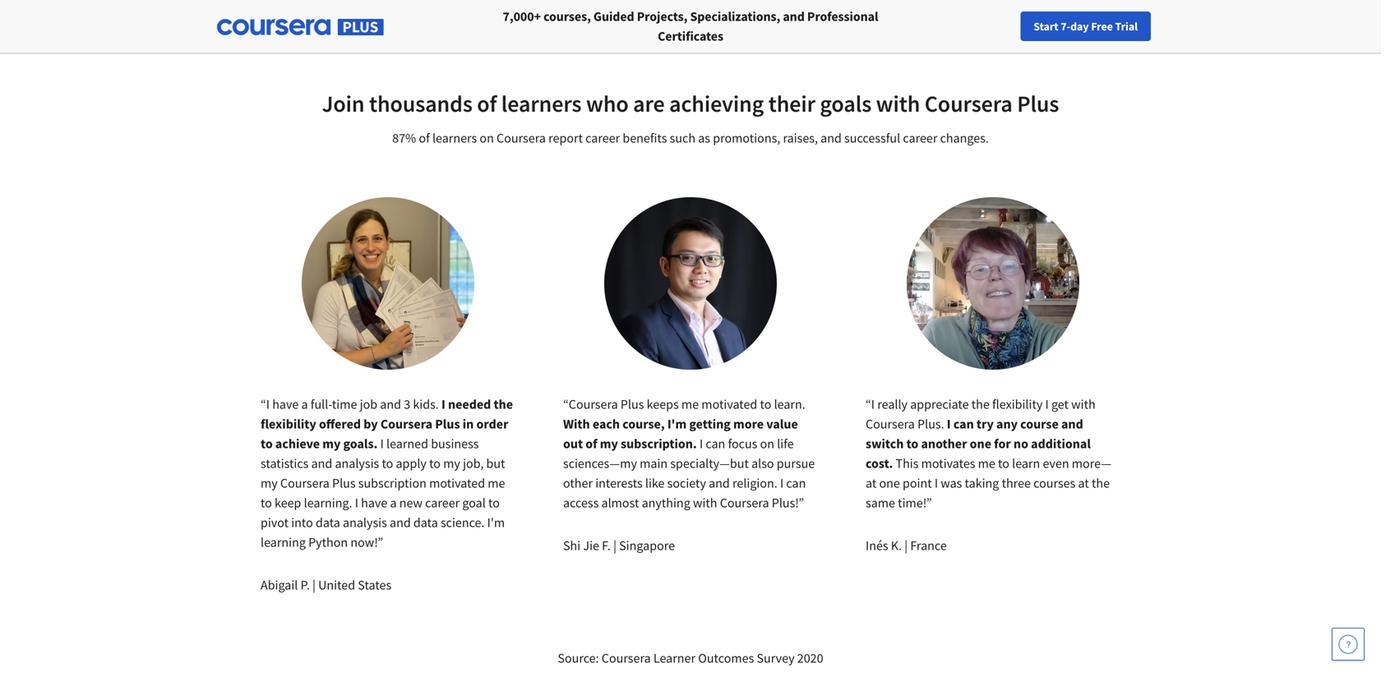 Task type: describe. For each thing, give the bounding box(es) containing it.
i right goals.
[[380, 436, 384, 452]]

benefits
[[623, 130, 667, 146]]

1 at from the left
[[866, 475, 877, 492]]

to inside coursera plus keeps me motivated to learn. with each course, i'm getting more value out of my subscription.
[[760, 396, 772, 413]]

any
[[997, 416, 1018, 433]]

learning
[[261, 534, 306, 551]]

france
[[911, 538, 947, 554]]

motivated inside i learned business statistics and analysis to apply to my job, but my coursera plus subscription motivated me to keep learning. i have a new career goal to pivot into data analysis and data science. i'm learning python now!
[[429, 475, 485, 492]]

keeps
[[647, 396, 679, 413]]

coursera inside "i can focus on life sciences—my main specialty—but also pursue other interests like society and religion. i can access almost anything with coursera plus!"
[[720, 495, 769, 511]]

to up pivot
[[261, 495, 272, 511]]

and down achieve
[[311, 456, 332, 472]]

can for focus
[[706, 436, 726, 452]]

learn
[[1012, 456, 1040, 472]]

such
[[670, 130, 696, 146]]

i'm inside i learned business statistics and analysis to apply to my job, but my coursera plus subscription motivated me to keep learning. i have a new career goal to pivot into data analysis and data science. i'm learning python now!
[[487, 515, 505, 531]]

certificates
[[658, 28, 724, 44]]

new
[[1078, 19, 1100, 34]]

coursera up changes. at right
[[925, 89, 1013, 118]]

7,000+ courses, guided projects, specializations, and professional certificates
[[503, 8, 879, 44]]

plus inside i needed the flexibility offered by coursera plus in order to achieve my goals.
[[435, 416, 460, 433]]

goals
[[820, 89, 872, 118]]

try
[[977, 416, 994, 433]]

7,000+
[[503, 8, 541, 25]]

| for this motivates me to learn even more— at one point i was taking three courses at the same time!
[[905, 538, 908, 554]]

courses,
[[544, 8, 591, 25]]

time!
[[898, 495, 927, 511]]

3
[[404, 396, 410, 413]]

and down 'new'
[[390, 515, 411, 531]]

career
[[1102, 19, 1134, 34]]

keep
[[275, 495, 301, 511]]

and inside i can try any course and switch to another one for no additional cost.
[[1062, 416, 1084, 433]]

apply
[[396, 456, 427, 472]]

| for i learned business statistics and analysis to apply to my job, but my coursera plus subscription motivated me to keep learning. i have a new career goal to pivot into data analysis and data science. i'm learning python now!
[[312, 577, 316, 594]]

each
[[593, 416, 620, 433]]

subscription
[[358, 475, 427, 492]]

coursera inside i learned business statistics and analysis to apply to my job, but my coursera plus subscription motivated me to keep learning. i have a new career goal to pivot into data analysis and data science. i'm learning python now!
[[280, 475, 330, 492]]

to right goal
[[488, 495, 500, 511]]

promotions,
[[713, 130, 781, 146]]

f.
[[602, 538, 611, 554]]

one inside this motivates me to learn even more— at one point i was taking three courses at the same time!
[[879, 475, 900, 492]]

1 horizontal spatial |
[[613, 538, 617, 554]]

trial
[[1115, 19, 1138, 34]]

2 vertical spatial can
[[786, 475, 806, 492]]

subscription.
[[621, 436, 697, 452]]

main
[[640, 456, 668, 472]]

no
[[1014, 436, 1029, 452]]

survey
[[757, 650, 795, 667]]

python
[[308, 534, 348, 551]]

free
[[1091, 19, 1113, 34]]

87% of learners on coursera report career benefits such as promotions, raises, and successful career changes.
[[392, 130, 989, 146]]

coursera inside i really appreciate the flexibility i get with coursera plus.
[[866, 416, 915, 433]]

to up subscription
[[382, 456, 393, 472]]

raises,
[[783, 130, 818, 146]]

additional
[[1031, 436, 1091, 452]]

join
[[322, 89, 365, 118]]

job,
[[463, 456, 484, 472]]

motivated inside coursera plus keeps me motivated to learn. with each course, i'm getting more value out of my subscription.
[[702, 396, 758, 413]]

i have a full-time job and 3 kids.
[[266, 396, 442, 413]]

i needed the flexibility offered by coursera plus in order to achieve my goals.
[[261, 396, 513, 452]]

i left really
[[871, 396, 875, 413]]

2 horizontal spatial career
[[903, 130, 938, 146]]

life
[[777, 436, 794, 452]]

goals.
[[343, 436, 378, 452]]

projects,
[[637, 8, 688, 25]]

of inside coursera plus keeps me motivated to learn. with each course, i'm getting more value out of my subscription.
[[586, 436, 597, 452]]

2 at from the left
[[1078, 475, 1089, 492]]

almost
[[602, 495, 639, 511]]

courses
[[1034, 475, 1076, 492]]

inés k. | france
[[866, 538, 947, 554]]

i up the specialty—but
[[700, 436, 703, 452]]

career inside i learned business statistics and analysis to apply to my job, but my coursera plus subscription motivated me to keep learning. i have a new career goal to pivot into data analysis and data science. i'm learning python now!
[[425, 495, 460, 511]]

goal
[[462, 495, 486, 511]]

get
[[1052, 396, 1069, 413]]

me inside i learned business statistics and analysis to apply to my job, but my coursera plus subscription motivated me to keep learning. i have a new career goal to pivot into data analysis and data science. i'm learning python now!
[[488, 475, 505, 492]]

united
[[318, 577, 355, 594]]

i really appreciate the flexibility i get with coursera plus.
[[866, 396, 1096, 433]]

1 vertical spatial analysis
[[343, 515, 387, 531]]

plus inside i learned business statistics and analysis to apply to my job, but my coursera plus subscription motivated me to keep learning. i have a new career goal to pivot into data analysis and data science. i'm learning python now!
[[332, 475, 356, 492]]

states
[[358, 577, 392, 594]]

to right apply at the bottom left
[[429, 456, 441, 472]]

and inside 7,000+ courses, guided projects, specializations, and professional certificates
[[783, 8, 805, 25]]

inés
[[866, 538, 889, 554]]

i inside i can try any course and switch to another one for no additional cost.
[[947, 416, 951, 433]]

plus!
[[772, 495, 799, 511]]

thousands
[[369, 89, 473, 118]]

abigail
[[261, 577, 298, 594]]

my inside coursera plus keeps me motivated to learn. with each course, i'm getting more value out of my subscription.
[[600, 436, 618, 452]]

me inside this motivates me to learn even more— at one point i was taking three courses at the same time!
[[978, 456, 996, 472]]

with inside "i can focus on life sciences—my main specialty—but also pursue other interests like society and religion. i can access almost anything with coursera plus!"
[[693, 495, 717, 511]]

flexibility inside i needed the flexibility offered by coursera plus in order to achieve my goals.
[[261, 416, 316, 433]]

access
[[563, 495, 599, 511]]

to inside i can try any course and switch to another one for no additional cost.
[[907, 436, 919, 452]]

and right raises, at the top of the page
[[821, 130, 842, 146]]

the inside this motivates me to learn even more— at one point i was taking three courses at the same time!
[[1092, 475, 1110, 492]]

report
[[549, 130, 583, 146]]

on for coursera
[[480, 130, 494, 146]]

i learned business statistics and analysis to apply to my job, but my coursera plus subscription motivated me to keep learning. i have a new career goal to pivot into data analysis and data science. i'm learning python now!
[[261, 436, 505, 551]]

three
[[1002, 475, 1031, 492]]

i left full-
[[266, 396, 270, 413]]

needed
[[448, 396, 491, 413]]

0 horizontal spatial of
[[419, 130, 430, 146]]

course
[[1021, 416, 1059, 433]]

plus inside coursera plus keeps me motivated to learn. with each course, i'm getting more value out of my subscription.
[[621, 396, 644, 413]]

to inside i needed the flexibility offered by coursera plus in order to achieve my goals.
[[261, 436, 273, 452]]

help center image
[[1339, 635, 1358, 655]]

as
[[698, 130, 710, 146]]

start 7-day free trial button
[[1021, 12, 1151, 41]]

outcomes
[[698, 650, 754, 667]]

1 vertical spatial learners
[[432, 130, 477, 146]]

kids.
[[413, 396, 439, 413]]

87%
[[392, 130, 416, 146]]



Task type: vqa. For each thing, say whether or not it's contained in the screenshot.
work within LIST ITEM
no



Task type: locate. For each thing, give the bounding box(es) containing it.
singapore
[[619, 538, 675, 554]]

1 horizontal spatial data
[[414, 515, 438, 531]]

new
[[399, 495, 423, 511]]

learners down thousands
[[432, 130, 477, 146]]

me right keeps
[[682, 396, 699, 413]]

out
[[563, 436, 583, 452]]

0 horizontal spatial i'm
[[487, 515, 505, 531]]

now!
[[351, 534, 378, 551]]

i'm
[[668, 416, 687, 433], [487, 515, 505, 531]]

with up "successful"
[[876, 89, 920, 118]]

1 horizontal spatial have
[[361, 495, 388, 511]]

plus left in
[[435, 416, 460, 433]]

coursera down 3
[[381, 416, 433, 433]]

my down business
[[443, 456, 460, 472]]

plus down find
[[1017, 89, 1059, 118]]

achieving
[[669, 89, 764, 118]]

motivated up "more"
[[702, 396, 758, 413]]

0 horizontal spatial motivated
[[429, 475, 485, 492]]

0 vertical spatial of
[[477, 89, 497, 118]]

1 horizontal spatial with
[[876, 89, 920, 118]]

1 vertical spatial i'm
[[487, 515, 505, 531]]

one inside i can try any course and switch to another one for no additional cost.
[[970, 436, 992, 452]]

my
[[323, 436, 341, 452], [600, 436, 618, 452], [443, 456, 460, 472], [261, 475, 278, 492]]

me inside coursera plus keeps me motivated to learn. with each course, i'm getting more value out of my subscription.
[[682, 396, 699, 413]]

1 data from the left
[[316, 515, 340, 531]]

and inside "i can focus on life sciences—my main specialty—but also pursue other interests like society and religion. i can access almost anything with coursera plus!"
[[709, 475, 730, 492]]

like
[[645, 475, 665, 492]]

of
[[477, 89, 497, 118], [419, 130, 430, 146], [586, 436, 597, 452]]

0 vertical spatial learners
[[501, 89, 582, 118]]

abigail p. | united states
[[261, 577, 392, 594]]

full-
[[311, 396, 332, 413]]

i right kids.
[[442, 396, 446, 413]]

my down 'statistics' on the bottom
[[261, 475, 278, 492]]

coursera inside i needed the flexibility offered by coursera plus in order to achieve my goals.
[[381, 416, 433, 433]]

i'm down keeps
[[668, 416, 687, 433]]

i'm inside coursera plus keeps me motivated to learn. with each course, i'm getting more value out of my subscription.
[[668, 416, 687, 433]]

on left life
[[760, 436, 775, 452]]

of right thousands
[[477, 89, 497, 118]]

flexibility up any
[[993, 396, 1043, 413]]

learning.
[[304, 495, 352, 511]]

i inside i needed the flexibility offered by coursera plus in order to achieve my goals.
[[442, 396, 446, 413]]

more
[[733, 416, 764, 433]]

1 horizontal spatial motivated
[[702, 396, 758, 413]]

to down for
[[998, 456, 1010, 472]]

and up additional
[[1062, 416, 1084, 433]]

switch
[[866, 436, 904, 452]]

0 vertical spatial motivated
[[702, 396, 758, 413]]

coursera
[[925, 89, 1013, 118], [497, 130, 546, 146], [569, 396, 618, 413], [381, 416, 433, 433], [866, 416, 915, 433], [280, 475, 330, 492], [720, 495, 769, 511], [602, 650, 651, 667]]

another
[[921, 436, 967, 452]]

0 horizontal spatial me
[[488, 475, 505, 492]]

motivates
[[921, 456, 976, 472]]

2 vertical spatial with
[[693, 495, 717, 511]]

of right out
[[586, 436, 597, 452]]

flexibility up achieve
[[261, 416, 316, 433]]

career left changes. at right
[[903, 130, 938, 146]]

plus up learning.
[[332, 475, 356, 492]]

the up try
[[972, 396, 990, 413]]

0 vertical spatial i'm
[[668, 416, 687, 433]]

and left professional
[[783, 8, 805, 25]]

1 horizontal spatial on
[[760, 436, 775, 452]]

coursera up each
[[569, 396, 618, 413]]

the inside i needed the flexibility offered by coursera plus in order to achieve my goals.
[[494, 396, 513, 413]]

science.
[[441, 515, 485, 531]]

to up 'statistics' on the bottom
[[261, 436, 273, 452]]

my inside i needed the flexibility offered by coursera plus in order to achieve my goals.
[[323, 436, 341, 452]]

0 vertical spatial me
[[682, 396, 699, 413]]

2 data from the left
[[414, 515, 438, 531]]

coursera up keep
[[280, 475, 330, 492]]

to left 'learn.'
[[760, 396, 772, 413]]

2 horizontal spatial can
[[954, 416, 974, 433]]

can down "pursue"
[[786, 475, 806, 492]]

0 horizontal spatial career
[[425, 495, 460, 511]]

plus up course,
[[621, 396, 644, 413]]

with right get
[[1072, 396, 1096, 413]]

1 horizontal spatial me
[[682, 396, 699, 413]]

0 vertical spatial a
[[301, 396, 308, 413]]

day
[[1071, 19, 1089, 34]]

learner
[[654, 650, 696, 667]]

learn.
[[774, 396, 806, 413]]

with inside i really appreciate the flexibility i get with coursera plus.
[[1072, 396, 1096, 413]]

a inside i learned business statistics and analysis to apply to my job, but my coursera plus subscription motivated me to keep learning. i have a new career goal to pivot into data analysis and data science. i'm learning python now!
[[390, 495, 397, 511]]

but
[[486, 456, 505, 472]]

2020
[[797, 650, 824, 667]]

in
[[463, 416, 474, 433]]

1 vertical spatial can
[[706, 436, 726, 452]]

me down but
[[488, 475, 505, 492]]

None search field
[[226, 10, 621, 43]]

can
[[954, 416, 974, 433], [706, 436, 726, 452], [786, 475, 806, 492]]

1 vertical spatial a
[[390, 495, 397, 511]]

career down the who
[[586, 130, 620, 146]]

can left try
[[954, 416, 974, 433]]

statistics
[[261, 456, 309, 472]]

coursera inside coursera plus keeps me motivated to learn. with each course, i'm getting more value out of my subscription.
[[569, 396, 618, 413]]

anything
[[642, 495, 691, 511]]

find
[[1031, 19, 1052, 34]]

analysis up now!
[[343, 515, 387, 531]]

coursera down religion.
[[720, 495, 769, 511]]

source:
[[558, 650, 599, 667]]

i inside this motivates me to learn even more— at one point i was taking three courses at the same time!
[[935, 475, 938, 492]]

1 horizontal spatial the
[[972, 396, 990, 413]]

1 horizontal spatial can
[[786, 475, 806, 492]]

have left full-
[[272, 396, 299, 413]]

the inside i really appreciate the flexibility i get with coursera plus.
[[972, 396, 990, 413]]

jie
[[583, 538, 599, 554]]

for
[[994, 436, 1011, 452]]

| right 'f.'
[[613, 538, 617, 554]]

me up taking
[[978, 456, 996, 472]]

0 vertical spatial one
[[970, 436, 992, 452]]

value
[[767, 416, 798, 433]]

1 horizontal spatial i'm
[[668, 416, 687, 433]]

2 horizontal spatial the
[[1092, 475, 1110, 492]]

flexibility inside i really appreciate the flexibility i get with coursera plus.
[[993, 396, 1043, 413]]

coursera down really
[[866, 416, 915, 433]]

order
[[477, 416, 509, 433]]

1 vertical spatial of
[[419, 130, 430, 146]]

a left full-
[[301, 396, 308, 413]]

and left 3
[[380, 396, 401, 413]]

1 vertical spatial with
[[1072, 396, 1096, 413]]

| right k.
[[905, 538, 908, 554]]

motivated down job,
[[429, 475, 485, 492]]

their
[[769, 89, 816, 118]]

2 horizontal spatial of
[[586, 436, 597, 452]]

cost.
[[866, 456, 893, 472]]

one down try
[[970, 436, 992, 452]]

this
[[896, 456, 919, 472]]

on left report
[[480, 130, 494, 146]]

2 vertical spatial me
[[488, 475, 505, 492]]

1 horizontal spatial a
[[390, 495, 397, 511]]

source: coursera learner outcomes survey 2020
[[558, 650, 824, 667]]

1 horizontal spatial one
[[970, 436, 992, 452]]

have inside i learned business statistics and analysis to apply to my job, but my coursera plus subscription motivated me to keep learning. i have a new career goal to pivot into data analysis and data science. i'm learning python now!
[[361, 495, 388, 511]]

1 horizontal spatial at
[[1078, 475, 1089, 492]]

0 horizontal spatial the
[[494, 396, 513, 413]]

1 vertical spatial flexibility
[[261, 416, 316, 433]]

0 vertical spatial have
[[272, 396, 299, 413]]

pursue
[[777, 456, 815, 472]]

specialty—but
[[670, 456, 749, 472]]

0 horizontal spatial with
[[693, 495, 717, 511]]

sciences—my
[[563, 456, 637, 472]]

analysis
[[335, 456, 379, 472], [343, 515, 387, 531]]

k.
[[891, 538, 902, 554]]

0 horizontal spatial have
[[272, 396, 299, 413]]

i
[[266, 396, 270, 413], [442, 396, 446, 413], [871, 396, 875, 413], [1046, 396, 1049, 413], [947, 416, 951, 433], [380, 436, 384, 452], [700, 436, 703, 452], [780, 475, 784, 492], [935, 475, 938, 492], [355, 495, 358, 511]]

0 horizontal spatial can
[[706, 436, 726, 452]]

0 horizontal spatial data
[[316, 515, 340, 531]]

0 vertical spatial analysis
[[335, 456, 379, 472]]

your
[[1054, 19, 1076, 34]]

i'm right science.
[[487, 515, 505, 531]]

have down subscription
[[361, 495, 388, 511]]

business
[[431, 436, 479, 452]]

i left was
[[935, 475, 938, 492]]

shi jie f. | singapore
[[563, 538, 675, 554]]

1 horizontal spatial flexibility
[[993, 396, 1043, 413]]

1 horizontal spatial career
[[586, 130, 620, 146]]

2 horizontal spatial with
[[1072, 396, 1096, 413]]

successful
[[845, 130, 901, 146]]

start 7-day free trial
[[1034, 19, 1138, 34]]

data down learning.
[[316, 515, 340, 531]]

on inside "i can focus on life sciences—my main specialty—but also pursue other interests like society and religion. i can access almost anything with coursera plus!"
[[760, 436, 775, 452]]

coursera left report
[[497, 130, 546, 146]]

was
[[941, 475, 962, 492]]

learner image abigail p. image
[[302, 197, 474, 370]]

i right learning.
[[355, 495, 358, 511]]

can for try
[[954, 416, 974, 433]]

more—
[[1072, 456, 1112, 472]]

0 vertical spatial flexibility
[[993, 396, 1043, 413]]

point
[[903, 475, 932, 492]]

pivot
[[261, 515, 289, 531]]

i right plus.
[[947, 416, 951, 433]]

coursera plus image
[[217, 19, 384, 35]]

at down cost.
[[866, 475, 877, 492]]

a left 'new'
[[390, 495, 397, 511]]

0 horizontal spatial on
[[480, 130, 494, 146]]

can down getting
[[706, 436, 726, 452]]

who
[[586, 89, 629, 118]]

find your new career link
[[1023, 16, 1142, 37]]

into
[[291, 515, 313, 531]]

1 vertical spatial have
[[361, 495, 388, 511]]

0 vertical spatial with
[[876, 89, 920, 118]]

data
[[316, 515, 340, 531], [414, 515, 438, 531]]

2 vertical spatial of
[[586, 436, 597, 452]]

0 horizontal spatial learners
[[432, 130, 477, 146]]

coursera right source:
[[602, 650, 651, 667]]

0 vertical spatial on
[[480, 130, 494, 146]]

at
[[866, 475, 877, 492], [1078, 475, 1089, 492]]

analysis down goals.
[[335, 456, 379, 472]]

course,
[[623, 416, 665, 433]]

learner image shi jie f. image
[[604, 197, 777, 370]]

on for life
[[760, 436, 775, 452]]

career up science.
[[425, 495, 460, 511]]

my down offered
[[323, 436, 341, 452]]

other
[[563, 475, 593, 492]]

the down more—
[[1092, 475, 1110, 492]]

the
[[494, 396, 513, 413], [972, 396, 990, 413], [1092, 475, 1110, 492]]

0 horizontal spatial |
[[312, 577, 316, 594]]

1 horizontal spatial learners
[[501, 89, 582, 118]]

changes.
[[940, 130, 989, 146]]

plus
[[1017, 89, 1059, 118], [621, 396, 644, 413], [435, 416, 460, 433], [332, 475, 356, 492]]

1 vertical spatial one
[[879, 475, 900, 492]]

find your new career
[[1031, 19, 1134, 34]]

2 horizontal spatial me
[[978, 456, 996, 472]]

society
[[667, 475, 706, 492]]

can inside i can try any course and switch to another one for no additional cost.
[[954, 416, 974, 433]]

i up the plus!
[[780, 475, 784, 492]]

1 vertical spatial motivated
[[429, 475, 485, 492]]

focus
[[728, 436, 758, 452]]

1 vertical spatial me
[[978, 456, 996, 472]]

the up the order
[[494, 396, 513, 413]]

taking
[[965, 475, 999, 492]]

getting
[[689, 416, 731, 433]]

my down each
[[600, 436, 618, 452]]

really
[[878, 396, 908, 413]]

0 vertical spatial can
[[954, 416, 974, 433]]

time
[[332, 396, 357, 413]]

plus.
[[918, 416, 944, 433]]

job
[[360, 396, 378, 413]]

0 horizontal spatial at
[[866, 475, 877, 492]]

join thousands of learners who are achieving their goals with coursera plus
[[322, 89, 1059, 118]]

learners up report
[[501, 89, 582, 118]]

i can focus on life sciences—my main specialty—but also pursue other interests like society and religion. i can access almost anything with coursera plus!
[[563, 436, 815, 511]]

interests
[[596, 475, 643, 492]]

0 horizontal spatial one
[[879, 475, 900, 492]]

of right 87%
[[419, 130, 430, 146]]

this motivates me to learn even more— at one point i was taking three courses at the same time!
[[866, 456, 1112, 511]]

coursera plus keeps me motivated to learn. with each course, i'm getting more value out of my subscription.
[[563, 396, 806, 452]]

data down 'new'
[[414, 515, 438, 531]]

2 horizontal spatial |
[[905, 538, 908, 554]]

religion.
[[733, 475, 778, 492]]

| right p.
[[312, 577, 316, 594]]

to up the this
[[907, 436, 919, 452]]

at down more—
[[1078, 475, 1089, 492]]

1 vertical spatial on
[[760, 436, 775, 452]]

learned
[[386, 436, 428, 452]]

0 horizontal spatial flexibility
[[261, 416, 316, 433]]

one up same
[[879, 475, 900, 492]]

learner image inés k. image
[[907, 197, 1080, 370]]

and down the specialty—but
[[709, 475, 730, 492]]

to inside this motivates me to learn even more— at one point i was taking three courses at the same time!
[[998, 456, 1010, 472]]

1 horizontal spatial of
[[477, 89, 497, 118]]

0 horizontal spatial a
[[301, 396, 308, 413]]

with down society
[[693, 495, 717, 511]]

i left get
[[1046, 396, 1049, 413]]



